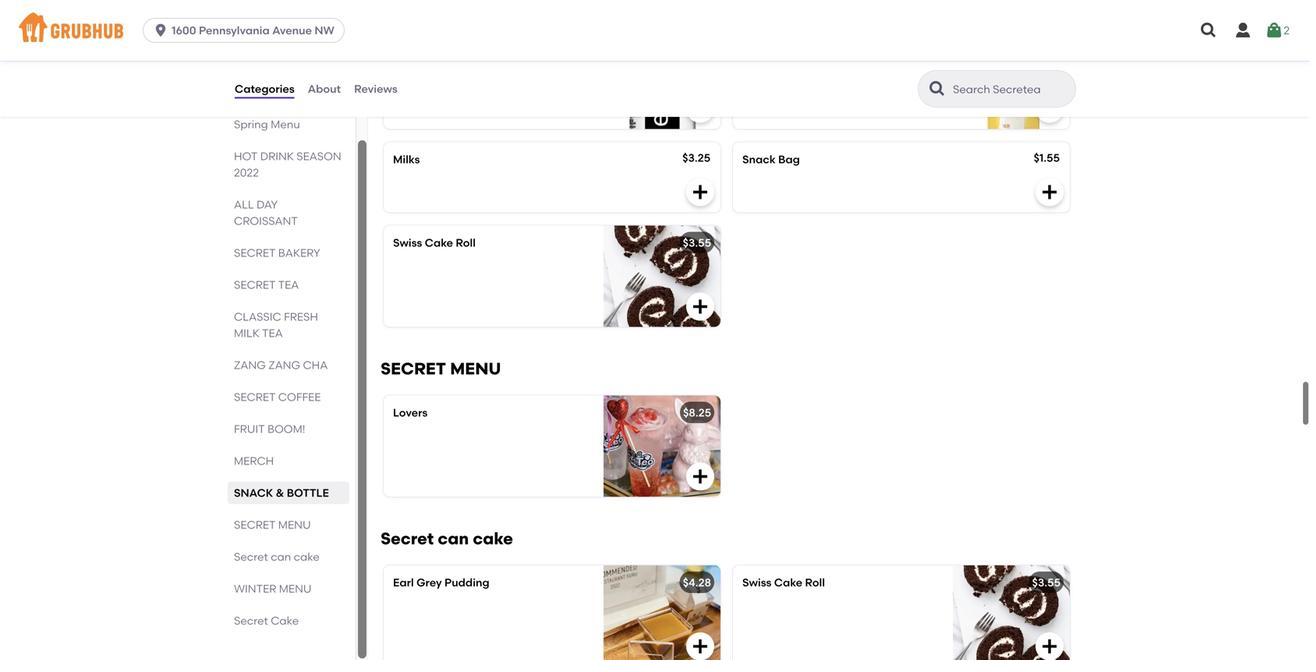 Task type: describe. For each thing, give the bounding box(es) containing it.
svg image down search secretea search field
[[1040, 99, 1059, 118]]

Search Secretea search field
[[952, 82, 1071, 97]]

fresh
[[284, 310, 318, 324]]

cha
[[303, 359, 328, 372]]

0 horizontal spatial cake
[[271, 615, 299, 628]]

secret down croissant in the top of the page
[[234, 246, 276, 260]]

essentia water image
[[604, 28, 721, 129]]

0 horizontal spatial can
[[271, 551, 291, 564]]

snack bag
[[742, 153, 800, 166]]

pudding
[[445, 576, 490, 590]]

categories button
[[234, 61, 295, 117]]

1600 pennsylvania avenue nw
[[172, 24, 334, 37]]

svg image inside 2 button
[[1265, 21, 1284, 40]]

reviews
[[354, 82, 398, 95]]

search icon image
[[928, 80, 947, 98]]

bag
[[778, 153, 800, 166]]

0 vertical spatial secret
[[381, 529, 434, 549]]

1 horizontal spatial swiss
[[742, 576, 772, 590]]

categories
[[235, 82, 295, 95]]

earl grey pudding image
[[604, 566, 721, 661]]

bakery
[[278, 246, 320, 260]]

all
[[234, 198, 254, 211]]

2 zang from the left
[[268, 359, 300, 372]]

lovers
[[393, 406, 428, 420]]

2 vertical spatial menu
[[279, 583, 312, 596]]

secret cake
[[234, 615, 299, 628]]

nw
[[315, 24, 334, 37]]

1 horizontal spatial secret menu
[[381, 359, 501, 379]]

0 vertical spatial roll
[[456, 236, 476, 250]]

avenue
[[272, 24, 312, 37]]

0 vertical spatial menu
[[450, 359, 501, 379]]

winter
[[234, 583, 276, 596]]

1 vertical spatial secret menu
[[234, 519, 311, 532]]

menu
[[271, 118, 300, 131]]

1 horizontal spatial cake
[[473, 529, 513, 549]]

drink
[[260, 150, 294, 163]]

milk
[[234, 327, 260, 340]]

1 horizontal spatial swiss cake roll image
[[953, 566, 1070, 661]]

fruit boom!
[[234, 423, 305, 436]]

1 vertical spatial cake
[[294, 551, 320, 564]]

spring menu
[[234, 118, 300, 131]]

0 vertical spatial $3.55
[[683, 236, 711, 250]]

2 vertical spatial secret
[[234, 615, 268, 628]]

svg image down $1.55
[[1040, 183, 1059, 202]]

tea inside classic fresh milk tea
[[262, 327, 283, 340]]

hot drink season 2022
[[234, 150, 341, 179]]

earl
[[393, 576, 414, 590]]

pennsylvania
[[199, 24, 270, 37]]

coffee
[[278, 391, 321, 404]]

&
[[276, 487, 284, 500]]

boom!
[[267, 423, 305, 436]]

secret tea
[[234, 278, 299, 292]]

snack
[[742, 153, 776, 166]]

croissant
[[234, 214, 298, 228]]

snack
[[234, 487, 273, 500]]



Task type: locate. For each thing, give the bounding box(es) containing it.
tea down classic
[[262, 327, 283, 340]]

secret bakery
[[234, 246, 320, 260]]

svg image
[[1234, 21, 1253, 40], [1040, 99, 1059, 118], [1040, 183, 1059, 202], [691, 468, 710, 486]]

0 horizontal spatial secret can cake
[[234, 551, 320, 564]]

milks
[[393, 153, 420, 166]]

2 vertical spatial cake
[[271, 615, 299, 628]]

zang down milk
[[234, 359, 266, 372]]

fruit
[[234, 423, 265, 436]]

1 vertical spatial $3.55
[[1032, 576, 1061, 590]]

about button
[[307, 61, 342, 117]]

0 horizontal spatial cake
[[294, 551, 320, 564]]

1 vertical spatial secret can cake
[[234, 551, 320, 564]]

1 vertical spatial swiss cake roll image
[[953, 566, 1070, 661]]

secret up earl
[[381, 529, 434, 549]]

cake
[[473, 529, 513, 549], [294, 551, 320, 564]]

hot
[[234, 150, 258, 163]]

2022
[[234, 166, 259, 179]]

lovers image
[[604, 396, 721, 497]]

earl grey pudding
[[393, 576, 490, 590]]

secret menu down &
[[234, 519, 311, 532]]

grey
[[417, 576, 442, 590]]

lemon soda image
[[953, 28, 1070, 129]]

bottle
[[287, 487, 329, 500]]

1 horizontal spatial $3.55
[[1032, 576, 1061, 590]]

swiss cake roll
[[393, 236, 476, 250], [742, 576, 825, 590]]

1 vertical spatial roll
[[805, 576, 825, 590]]

snack & bottle
[[234, 487, 329, 500]]

2
[[1284, 24, 1290, 37]]

tea down bakery
[[278, 278, 299, 292]]

can
[[438, 529, 469, 549], [271, 551, 291, 564]]

main navigation navigation
[[0, 0, 1310, 61]]

1 horizontal spatial zang
[[268, 359, 300, 372]]

1 vertical spatial secret
[[234, 551, 268, 564]]

1600 pennsylvania avenue nw button
[[143, 18, 351, 43]]

1 vertical spatial menu
[[278, 519, 311, 532]]

0 horizontal spatial swiss
[[393, 236, 422, 250]]

secret coffee
[[234, 391, 321, 404]]

$1.55
[[1034, 151, 1060, 165]]

swiss
[[393, 236, 422, 250], [742, 576, 772, 590]]

zang
[[234, 359, 266, 372], [268, 359, 300, 372]]

secret up fruit
[[234, 391, 276, 404]]

0 horizontal spatial swiss cake roll image
[[604, 226, 721, 327]]

1 vertical spatial cake
[[774, 576, 803, 590]]

2 button
[[1265, 16, 1290, 44]]

secret menu up lovers
[[381, 359, 501, 379]]

0 vertical spatial cake
[[425, 236, 453, 250]]

1 vertical spatial swiss
[[742, 576, 772, 590]]

0 horizontal spatial roll
[[456, 236, 476, 250]]

0 vertical spatial tea
[[278, 278, 299, 292]]

0 horizontal spatial swiss cake roll
[[393, 236, 476, 250]]

spring
[[234, 118, 268, 131]]

0 vertical spatial cake
[[473, 529, 513, 549]]

svg image inside '1600 pennsylvania avenue nw' button
[[153, 23, 169, 38]]

1 horizontal spatial secret can cake
[[381, 529, 513, 549]]

secret can cake up earl grey pudding
[[381, 529, 513, 549]]

1 vertical spatial can
[[271, 551, 291, 564]]

0 horizontal spatial $3.55
[[683, 236, 711, 250]]

secret down winter
[[234, 615, 268, 628]]

winter menu
[[234, 583, 312, 596]]

1600
[[172, 24, 196, 37]]

0 horizontal spatial zang
[[234, 359, 266, 372]]

svg image inside the main navigation navigation
[[1234, 21, 1253, 40]]

0 vertical spatial swiss cake roll
[[393, 236, 476, 250]]

0 horizontal spatial secret menu
[[234, 519, 311, 532]]

zang left cha
[[268, 359, 300, 372]]

classic fresh milk tea
[[234, 310, 318, 340]]

svg image
[[1200, 21, 1218, 40], [1265, 21, 1284, 40], [153, 23, 169, 38], [691, 99, 710, 118], [691, 183, 710, 202], [691, 298, 710, 316], [691, 638, 710, 656], [1040, 638, 1059, 656]]

about
[[308, 82, 341, 95]]

$4.28
[[683, 576, 711, 590]]

1 horizontal spatial roll
[[805, 576, 825, 590]]

$3.25
[[683, 151, 711, 165]]

1 vertical spatial swiss cake roll
[[742, 576, 825, 590]]

zang zang cha
[[234, 359, 328, 372]]

secret up classic
[[234, 278, 276, 292]]

svg image left 2 button
[[1234, 21, 1253, 40]]

merch
[[234, 455, 274, 468]]

0 vertical spatial secret can cake
[[381, 529, 513, 549]]

0 vertical spatial swiss cake roll image
[[604, 226, 721, 327]]

secret up lovers
[[381, 359, 446, 379]]

1 horizontal spatial cake
[[425, 236, 453, 250]]

$3.55
[[683, 236, 711, 250], [1032, 576, 1061, 590]]

tea
[[278, 278, 299, 292], [262, 327, 283, 340]]

secret
[[381, 529, 434, 549], [234, 551, 268, 564], [234, 615, 268, 628]]

0 vertical spatial secret menu
[[381, 359, 501, 379]]

2 horizontal spatial cake
[[774, 576, 803, 590]]

secret can cake up winter menu
[[234, 551, 320, 564]]

1 zang from the left
[[234, 359, 266, 372]]

secret
[[234, 246, 276, 260], [234, 278, 276, 292], [381, 359, 446, 379], [234, 391, 276, 404], [234, 519, 276, 532]]

secret down the 'snack'
[[234, 519, 276, 532]]

season
[[297, 150, 341, 163]]

cake up winter menu
[[294, 551, 320, 564]]

secret can cake
[[381, 529, 513, 549], [234, 551, 320, 564]]

secret up winter
[[234, 551, 268, 564]]

reviews button
[[353, 61, 398, 117]]

1 horizontal spatial can
[[438, 529, 469, 549]]

menu
[[450, 359, 501, 379], [278, 519, 311, 532], [279, 583, 312, 596]]

all day croissant
[[234, 198, 298, 228]]

1 horizontal spatial swiss cake roll
[[742, 576, 825, 590]]

swiss cake roll image
[[604, 226, 721, 327], [953, 566, 1070, 661]]

0 vertical spatial swiss
[[393, 236, 422, 250]]

can up earl grey pudding
[[438, 529, 469, 549]]

secret menu
[[381, 359, 501, 379], [234, 519, 311, 532]]

classic
[[234, 310, 281, 324]]

cake
[[425, 236, 453, 250], [774, 576, 803, 590], [271, 615, 299, 628]]

svg image down $8.25
[[691, 468, 710, 486]]

roll
[[456, 236, 476, 250], [805, 576, 825, 590]]

0 vertical spatial can
[[438, 529, 469, 549]]

1 vertical spatial tea
[[262, 327, 283, 340]]

$8.25
[[683, 406, 711, 420]]

can up winter menu
[[271, 551, 291, 564]]

cake up pudding
[[473, 529, 513, 549]]

day
[[257, 198, 278, 211]]



Task type: vqa. For each thing, say whether or not it's contained in the screenshot.
SECRET MENU
yes



